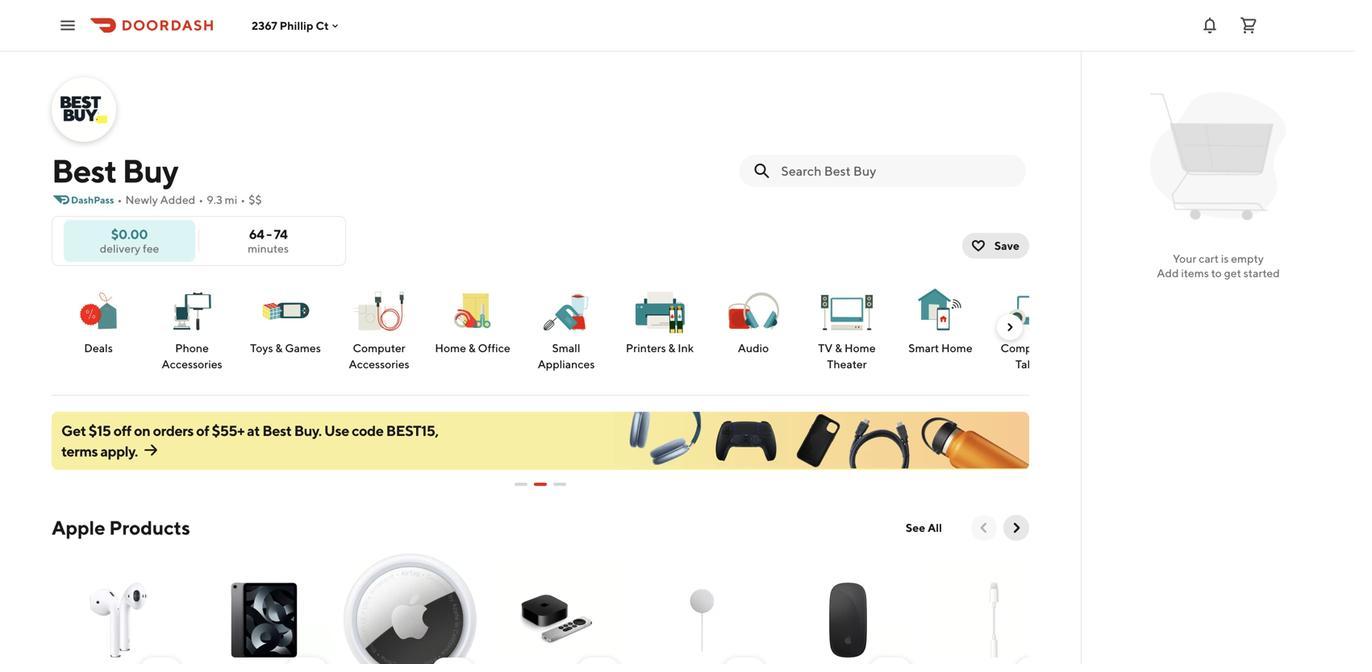 Task type: vqa. For each thing, say whether or not it's contained in the screenshot.
the to
yes



Task type: locate. For each thing, give the bounding box(es) containing it.
1 0 in cart. click to edit quantity image from the left
[[442, 658, 464, 665]]

home right smart
[[941, 342, 973, 355]]

2 & from the left
[[468, 342, 476, 355]]

best right 'at'
[[262, 422, 292, 439]]

small appliances link
[[526, 282, 607, 373]]

1 horizontal spatial accessories
[[349, 358, 409, 371]]

tv & home theater link
[[807, 282, 887, 373]]

accessories
[[162, 358, 222, 371], [349, 358, 409, 371]]

apply.
[[100, 443, 138, 460]]

2367
[[252, 19, 277, 32]]

1 horizontal spatial best
[[262, 422, 292, 439]]

0 horizontal spatial best
[[52, 152, 117, 190]]

get $15 off on orders of $55+ at best buy. use code best15, terms apply.
[[61, 422, 439, 460]]

appliances
[[538, 358, 595, 371]]

5 & from the left
[[1060, 342, 1068, 355]]

•
[[117, 193, 122, 206], [199, 193, 203, 206], [241, 193, 245, 206]]

apple 2nd generation white airpods with charging case image
[[52, 554, 185, 665]]

1 horizontal spatial •
[[199, 193, 203, 206]]

smart home image
[[911, 282, 970, 340]]

best
[[52, 152, 117, 190], [262, 422, 292, 439]]

• right mi
[[241, 193, 245, 206]]

toys & games
[[250, 342, 321, 355]]

smart home link
[[900, 282, 981, 357]]

newly
[[125, 193, 158, 206]]

home & office
[[435, 342, 510, 355]]

& left office
[[468, 342, 476, 355]]

0 in cart. click to edit quantity image
[[442, 658, 464, 665], [880, 658, 902, 665]]

see
[[906, 521, 925, 535]]

computers
[[1001, 342, 1058, 355]]

computer accessories
[[349, 342, 409, 371]]

74
[[274, 227, 287, 242]]

phone accessories link
[[152, 282, 232, 373]]

& inside tv & home theater
[[835, 342, 842, 355]]

0 horizontal spatial •
[[117, 193, 122, 206]]

mi
[[225, 193, 237, 206]]

1 accessories from the left
[[162, 358, 222, 371]]

save button
[[962, 233, 1029, 259]]

home up theater
[[844, 342, 876, 355]]

small appliances
[[538, 342, 595, 371]]

2 home from the left
[[844, 342, 876, 355]]

home & office link
[[432, 282, 513, 357]]

accessories down phone
[[162, 358, 222, 371]]

office
[[478, 342, 510, 355]]

empty
[[1231, 252, 1264, 265]]

0 horizontal spatial accessories
[[162, 358, 222, 371]]

2 accessories from the left
[[349, 358, 409, 371]]

-
[[266, 227, 272, 242]]

• left 9.3 in the top of the page
[[199, 193, 203, 206]]

code
[[352, 422, 384, 439]]

ink
[[678, 342, 694, 355]]

home inside tv & home theater
[[844, 342, 876, 355]]

2 horizontal spatial home
[[941, 342, 973, 355]]

1 & from the left
[[275, 342, 283, 355]]

phone
[[175, 342, 209, 355]]

added
[[160, 193, 195, 206]]

$15
[[89, 422, 111, 439]]

deals image
[[69, 282, 127, 340]]

0 horizontal spatial home
[[435, 342, 466, 355]]

minutes
[[248, 242, 289, 255]]

products
[[109, 517, 190, 540]]

4 & from the left
[[835, 342, 842, 355]]

started
[[1244, 267, 1280, 280]]

apple 5th generation 10.9" 256gb space gray ipad air with wifi image
[[198, 554, 331, 665]]

0 vertical spatial best
[[52, 152, 117, 190]]

printers & ink link
[[619, 282, 700, 357]]

$$
[[249, 193, 262, 206]]

apple magsafe iphone white charger image
[[636, 554, 769, 665]]

3 & from the left
[[668, 342, 676, 355]]

get
[[1224, 267, 1241, 280]]

1 horizontal spatial home
[[844, 342, 876, 355]]

audio
[[738, 342, 769, 355]]

apple products link
[[52, 515, 190, 541]]

off
[[113, 422, 131, 439]]

3 • from the left
[[241, 193, 245, 206]]

buy
[[122, 152, 178, 190]]

0 in cart. click to edit quantity image for apple black magic mouse image
[[880, 658, 902, 665]]

64
[[249, 227, 264, 242]]

accessories down computer
[[349, 358, 409, 371]]

toys & games link
[[245, 282, 326, 357]]

home down home & office image
[[435, 342, 466, 355]]

&
[[275, 342, 283, 355], [468, 342, 476, 355], [668, 342, 676, 355], [835, 342, 842, 355], [1060, 342, 1068, 355]]

phillip
[[280, 19, 313, 32]]

apple black magic mouse image
[[782, 554, 915, 665]]

$55+
[[212, 422, 244, 439]]

0 horizontal spatial 0 in cart. click to edit quantity image
[[442, 658, 464, 665]]

1 horizontal spatial 0 in cart. click to edit quantity image
[[880, 658, 902, 665]]

• left the newly
[[117, 193, 122, 206]]

ct
[[316, 19, 329, 32]]

theater
[[827, 358, 867, 371]]

2 0 in cart. click to edit quantity image from the left
[[880, 658, 902, 665]]

& for toys
[[275, 342, 283, 355]]

save
[[994, 239, 1020, 252]]

& right tv
[[835, 342, 842, 355]]

2 horizontal spatial •
[[241, 193, 245, 206]]

audio image
[[724, 282, 782, 340]]

home
[[435, 342, 466, 355], [844, 342, 876, 355], [941, 342, 973, 355]]

open menu image
[[58, 16, 77, 35]]

& inside computers & tablets
[[1060, 342, 1068, 355]]

1 vertical spatial best
[[262, 422, 292, 439]]

tv
[[818, 342, 833, 355]]

apple products
[[52, 517, 190, 540]]

& for home
[[468, 342, 476, 355]]

tv & home theater image
[[818, 282, 876, 340]]

& left ink
[[668, 342, 676, 355]]

dashpass
[[71, 194, 114, 206]]

& right computers
[[1060, 342, 1068, 355]]

see all
[[906, 521, 942, 535]]

best inside get $15 off on orders of $55+ at best buy. use code best15, terms apply.
[[262, 422, 292, 439]]

best buy
[[52, 152, 178, 190]]

use
[[324, 422, 349, 439]]

at
[[247, 422, 260, 439]]

small appliances image
[[537, 282, 595, 340]]

home & office image
[[444, 282, 502, 340]]

empty retail cart image
[[1143, 81, 1294, 232]]

apple 3rd generation latest model wi-fi 64 gb black tv image
[[490, 554, 623, 665]]

toys & games image
[[257, 282, 315, 340]]

& right toys
[[275, 342, 283, 355]]

add
[[1157, 267, 1179, 280]]

& for printers
[[668, 342, 676, 355]]

0 items, open order cart image
[[1239, 16, 1258, 35]]

fee
[[143, 242, 159, 255]]

best up dashpass
[[52, 152, 117, 190]]

2 • from the left
[[199, 193, 203, 206]]



Task type: describe. For each thing, give the bounding box(es) containing it.
delivery
[[100, 242, 140, 255]]

phone accessories
[[162, 342, 222, 371]]

cart
[[1199, 252, 1219, 265]]

get
[[61, 422, 86, 439]]

to
[[1211, 267, 1222, 280]]

smart home
[[908, 342, 973, 355]]

next button of carousel image
[[1008, 520, 1024, 536]]

your
[[1173, 252, 1197, 265]]

apple
[[52, 517, 105, 540]]

$0.00 delivery fee
[[100, 227, 159, 255]]

64 - 74 minutes
[[248, 227, 289, 255]]

is
[[1221, 252, 1229, 265]]

computer accessories image
[[350, 282, 408, 340]]

previous button of carousel image
[[976, 520, 992, 536]]

computer accessories link
[[339, 282, 419, 373]]

printers & ink image
[[631, 282, 689, 340]]

next image
[[1003, 321, 1016, 334]]

printers
[[626, 342, 666, 355]]

$0.00
[[111, 227, 148, 242]]

apple 3.5mm lightning to headphone white adapter image
[[928, 554, 1061, 665]]

your cart is empty add items to get started
[[1157, 252, 1280, 280]]

notification bell image
[[1200, 16, 1220, 35]]

tv & home theater
[[818, 342, 876, 371]]

accessories for computer
[[349, 358, 409, 371]]

• newly added • 9.3 mi • $$
[[117, 193, 262, 206]]

tablets
[[1016, 358, 1053, 371]]

best15,
[[386, 422, 439, 439]]

0 in cart. click to edit quantity image for apple silver airtag image
[[442, 658, 464, 665]]

1 home from the left
[[435, 342, 466, 355]]

apple silver airtag image
[[344, 554, 477, 665]]

computers & tablets image
[[1005, 282, 1063, 340]]

accessories for phone
[[162, 358, 222, 371]]

small
[[552, 342, 580, 355]]

1 • from the left
[[117, 193, 122, 206]]

computers & tablets link
[[994, 282, 1074, 373]]

best buy image
[[53, 79, 115, 140]]

on
[[134, 422, 150, 439]]

buy.
[[294, 422, 322, 439]]

items
[[1181, 267, 1209, 280]]

audio link
[[713, 282, 794, 357]]

& for computers
[[1060, 342, 1068, 355]]

deals link
[[58, 282, 139, 357]]

smart
[[908, 342, 939, 355]]

computers & tablets
[[1001, 342, 1068, 371]]

0 in cart. click to edit quantity image
[[296, 658, 318, 665]]

orders
[[153, 422, 194, 439]]

2367 phillip ct
[[252, 19, 329, 32]]

games
[[285, 342, 321, 355]]

3 home from the left
[[941, 342, 973, 355]]

all
[[928, 521, 942, 535]]

phone accessories image
[[163, 282, 221, 340]]

deals
[[84, 342, 113, 355]]

see all link
[[896, 515, 952, 541]]

printers & ink
[[626, 342, 694, 355]]

& for tv
[[835, 342, 842, 355]]

terms
[[61, 443, 98, 460]]

toys
[[250, 342, 273, 355]]

computer
[[353, 342, 405, 355]]

Search Best Buy search field
[[781, 162, 1013, 180]]

of
[[196, 422, 209, 439]]

2367 phillip ct button
[[252, 19, 342, 32]]

9.3
[[207, 193, 223, 206]]



